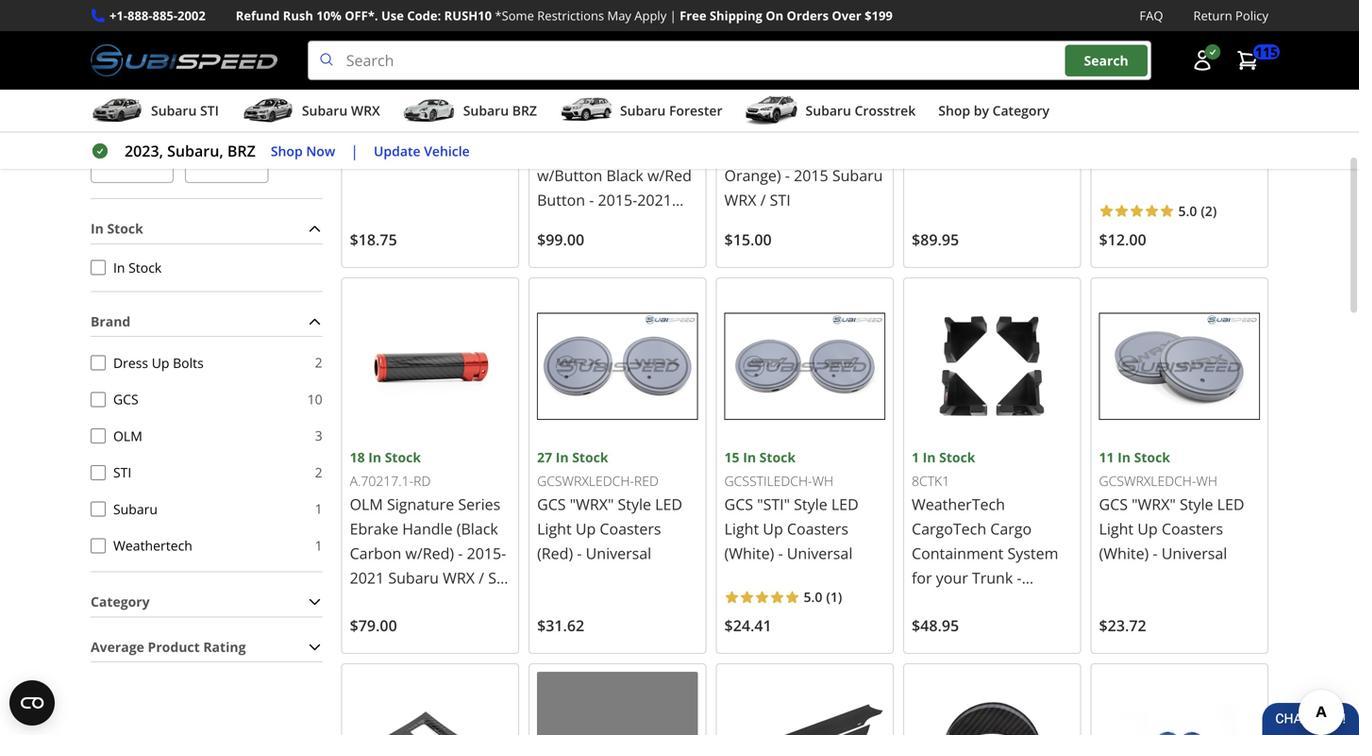 Task type: locate. For each thing, give the bounding box(es) containing it.
1 vertical spatial trunk
[[973, 568, 1014, 588]]

1 vertical spatial brz
[[227, 141, 256, 161]]

10
[[307, 390, 323, 408]]

brz left hbkwbr-
[[513, 102, 537, 120]]

5.0 for $12.00
[[1179, 202, 1198, 220]]

0 horizontal spatial led
[[656, 494, 683, 515]]

in right 32
[[556, 70, 569, 88]]

2
[[1206, 202, 1213, 220], [315, 354, 323, 372], [315, 464, 323, 482]]

shop left now
[[271, 142, 303, 160]]

cargo inside "6 in stock soa567t100 subaru trunk cargo organizer - universal"
[[1012, 116, 1053, 136]]

1
[[912, 449, 920, 467], [315, 500, 323, 518], [315, 537, 323, 555], [831, 588, 838, 606]]

gcswrxledch- inside 27 in stock gcswrxledch-red gcs "wrx" style led light up coasters (red) - universal
[[537, 472, 635, 490]]

5.0
[[1179, 202, 1198, 220], [804, 588, 823, 606]]

- inside 27 in stock gcswrxledch-red gcs "wrx" style led light up coasters (red) - universal
[[577, 543, 582, 564]]

Dress Up Bolts button
[[91, 356, 106, 371]]

Max text field
[[185, 138, 269, 183]]

faceplate down 'water-'
[[350, 141, 417, 161]]

cargo right by
[[1012, 116, 1053, 136]]

2015
[[794, 165, 829, 186]]

( for $12.00
[[1202, 202, 1206, 220]]

olm satin series carbon ebrake handle w/button black w/red button - 2015-2021 subaru wrx / sti / 2014-2018 forester / 2013-2017 crosstrek / 2013-2016 scion fr-s / 2013-2024 subaru brz / 2017-2020 toyota 86 / 2022-2024 gr86 image
[[537, 0, 698, 69]]

0 horizontal spatial wrx
[[351, 102, 380, 120]]

stock up 'gcsstiledch-'
[[760, 449, 796, 467]]

stock inside 16 in stock ap3-safety-orange cobb accessport v3 faceplate (safety orange) - 2015 subaru wrx / sti
[[760, 70, 796, 88]]

olm signature series ebrake handle (black carbon w/red) - 2015-2021 subaru wrx / sti / 2014-2018 forester / 2013-2017 crosstrek / 2013-2016 scion fr-s / 2013-2020 subaru brz / 2017-2019 toyota 86 image
[[350, 286, 511, 447]]

category button
[[91, 588, 323, 617]]

2 horizontal spatial led
[[1218, 494, 1245, 515]]

subaru brz
[[463, 102, 537, 120]]

subaru inside dropdown button
[[463, 102, 509, 120]]

gcs "sti" style led light up coasters (white) - universal image
[[725, 286, 886, 447]]

light for gcs "wrx" style led light up coasters (red) - universal
[[537, 519, 572, 539]]

(white) inside the 15 in stock gcsstiledch-wh gcs "sti" style led light up coasters (white) - universal
[[725, 543, 775, 564]]

*some
[[495, 7, 534, 24]]

orders
[[787, 7, 829, 24]]

Weathertech button
[[91, 539, 106, 554]]

accessport
[[395, 116, 472, 136], [770, 116, 846, 136]]

in inside 1 in stock 8ctk1 weathertech cargotech cargo containment system for your trunk - universal
[[923, 449, 936, 467]]

1 vertical spatial sti
[[770, 190, 791, 210]]

update
[[374, 142, 421, 160]]

$23.72
[[1100, 616, 1147, 636]]

3 light from the left
[[1100, 519, 1134, 539]]

2 "wrx" from the left
[[1132, 494, 1177, 515]]

(safety
[[796, 141, 844, 161]]

1 horizontal spatial ap3-
[[725, 94, 752, 112]]

cargo up "system"
[[991, 519, 1032, 539]]

1 horizontal spatial |
[[670, 7, 677, 24]]

by
[[974, 102, 990, 120]]

in stock inside dropdown button
[[91, 220, 143, 238]]

stock right 11 at the right
[[1135, 449, 1171, 467]]

115 button
[[1228, 42, 1281, 79]]

drops
[[424, 94, 466, 112]]

return
[[1194, 7, 1233, 24]]

885-
[[153, 7, 178, 24]]

0 horizontal spatial gcswrxledch-
[[537, 472, 635, 490]]

stock inside 1 in stock 8ctk1 weathertech cargotech cargo containment system for your trunk - universal
[[940, 449, 976, 467]]

2 for sti
[[315, 464, 323, 482]]

in stock up "in stock" button
[[91, 220, 143, 238]]

stock inside "in stock" dropdown button
[[107, 220, 143, 238]]

1 horizontal spatial v3
[[850, 116, 868, 136]]

32
[[537, 70, 553, 88]]

gcs down 11 at the right
[[1100, 494, 1129, 515]]

5.0 down tools
[[1179, 202, 1198, 220]]

in inside the 15 in stock gcsstiledch-wh gcs "sti" style led light up coasters (white) - universal
[[743, 449, 756, 467]]

shop for shop by category
[[939, 102, 971, 120]]

0 horizontal spatial shop
[[271, 142, 303, 160]]

stock inside the 32 in stock hbkwbr-ft86-v2-cf-bksb
[[572, 70, 609, 88]]

coasters
[[788, 519, 849, 539], [600, 519, 662, 539], [1162, 519, 1224, 539]]

stock right 37
[[1135, 70, 1171, 88]]

cobb up update
[[350, 116, 391, 136]]

gcs carbon fiber steering wheel overlay - 2013-2024 subaru brz image
[[912, 673, 1073, 736]]

1 gcswrxledch- from the left
[[537, 472, 635, 490]]

stock down 'min' "text field"
[[107, 220, 143, 238]]

0 vertical spatial sti
[[200, 102, 219, 120]]

1 ap3- from the left
[[350, 94, 377, 112]]

0 horizontal spatial faceplate
[[350, 141, 417, 161]]

gcs down 27
[[537, 494, 566, 515]]

| left free
[[670, 7, 677, 24]]

average product rating
[[91, 638, 246, 656]]

1 horizontal spatial faceplate
[[725, 141, 792, 161]]

1 vertical spatial )
[[838, 588, 843, 606]]

accessport inside 9 in stock ap3-water-drops cobb accessport v3 faceplate (rain drops)
[[395, 116, 472, 136]]

1 wh from the left
[[813, 472, 834, 490]]

(white) inside 11 in stock gcswrxledch-wh gcs "wrx" style led light up coasters (white) - universal
[[1100, 543, 1150, 564]]

2 vertical spatial 2
[[315, 464, 323, 482]]

stock for 37 in stock
[[1135, 70, 1171, 88]]

cobb inside 9 in stock ap3-water-drops cobb accessport v3 faceplate (rain drops)
[[350, 116, 391, 136]]

5.0 for $24.41
[[804, 588, 823, 606]]

2 coasters from the left
[[600, 519, 662, 539]]

style for gcs "wrx" style led light up coasters (white) - universal
[[1180, 494, 1214, 515]]

shipping
[[710, 7, 763, 24]]

5.0 down the 15 in stock gcsstiledch-wh gcs "sti" style led light up coasters (white) - universal
[[804, 588, 823, 606]]

1 style from the left
[[794, 494, 828, 515]]

wrx
[[351, 102, 380, 120], [725, 190, 757, 210]]

0 horizontal spatial v3
[[475, 116, 493, 136]]

stock
[[377, 70, 414, 88], [760, 70, 796, 88], [572, 70, 609, 88], [940, 70, 976, 88], [1135, 70, 1171, 88], [107, 220, 143, 238], [129, 259, 162, 277], [385, 449, 421, 467], [760, 449, 796, 467], [572, 449, 609, 467], [940, 449, 976, 467], [1135, 449, 1171, 467]]

in inside 18 in stock a.70217.1-rd
[[369, 449, 382, 467]]

ap3- down 9
[[350, 94, 377, 112]]

Min text field
[[91, 138, 174, 183]]

16
[[725, 70, 740, 88]]

shop for shop now
[[271, 142, 303, 160]]

1 horizontal spatial (white)
[[1100, 543, 1150, 564]]

0 vertical spatial shop
[[939, 102, 971, 120]]

style for gcs "wrx" style led light up coasters (red) - universal
[[618, 494, 652, 515]]

in inside 16 in stock ap3-safety-orange cobb accessport v3 faceplate (safety orange) - 2015 subaru wrx / sti
[[743, 70, 756, 88]]

cobb down 'safety-'
[[725, 116, 766, 136]]

gcs "wrx" style led light up coasters (white) - universal image
[[1100, 286, 1261, 447]]

accessport inside 16 in stock ap3-safety-orange cobb accessport v3 faceplate (safety orange) - 2015 subaru wrx / sti
[[770, 116, 846, 136]]

gcs for gcs "wrx" style led light up coasters (red) - universal
[[537, 494, 566, 515]]

subaru for subaru brz
[[463, 102, 509, 120]]

light down "sti"
[[725, 519, 759, 539]]

subaru inside "dropdown button"
[[151, 102, 197, 120]]

gcs for gcs "sti" style led light up coasters (white) - universal
[[725, 494, 754, 515]]

2 up 10
[[315, 354, 323, 372]]

subaru inside 'dropdown button'
[[806, 102, 852, 120]]

in for 32 in stock hbkwbr-ft86-v2-cf-bksb
[[556, 70, 569, 88]]

forester
[[670, 102, 723, 120]]

in up "in stock" button
[[91, 220, 104, 238]]

(white) for gcs "wrx" style led light up coasters (white) - universal
[[1100, 543, 1150, 564]]

16 in stock ap3-safety-orange cobb accessport v3 faceplate (safety orange) - 2015 subaru wrx / sti
[[725, 70, 883, 210]]

cobb accessport v3 faceplate (rain drops) image
[[350, 0, 511, 69]]

shop left by
[[939, 102, 971, 120]]

coasters inside the 15 in stock gcsstiledch-wh gcs "sti" style led light up coasters (white) - universal
[[788, 519, 849, 539]]

gcswrxledch- down 27
[[537, 472, 635, 490]]

1 horizontal spatial "wrx"
[[1132, 494, 1177, 515]]

coasters for gcs "sti" style led light up coasters (white) - universal
[[788, 519, 849, 539]]

0 vertical spatial (
[[1202, 202, 1206, 220]]

brz right subaru, in the top left of the page
[[227, 141, 256, 161]]

led inside 11 in stock gcswrxledch-wh gcs "wrx" style led light up coasters (white) - universal
[[1218, 494, 1245, 515]]

up inside the 15 in stock gcsstiledch-wh gcs "sti" style led light up coasters (white) - universal
[[763, 519, 784, 539]]

in right 37
[[1118, 70, 1131, 88]]

1 horizontal spatial 5.0
[[1179, 202, 1198, 220]]

v3 inside 9 in stock ap3-water-drops cobb accessport v3 faceplate (rain drops)
[[475, 116, 493, 136]]

v3
[[475, 116, 493, 136], [850, 116, 868, 136]]

1 horizontal spatial wh
[[1197, 472, 1218, 490]]

in inside the 32 in stock hbkwbr-ft86-v2-cf-bksb
[[556, 70, 569, 88]]

in up the 8ctk1
[[923, 449, 936, 467]]

led inside the 15 in stock gcsstiledch-wh gcs "sti" style led light up coasters (white) - universal
[[832, 494, 859, 515]]

subaru for subaru wrx
[[302, 102, 348, 120]]

1 cobb from the left
[[350, 116, 391, 136]]

32 in stock hbkwbr-ft86-v2-cf-bksb
[[537, 70, 698, 112]]

v3 up drops)
[[475, 116, 493, 136]]

light up (red)
[[537, 519, 572, 539]]

2 gcswrxledch- from the left
[[1100, 472, 1197, 490]]

led
[[832, 494, 859, 515], [656, 494, 683, 515], [1218, 494, 1245, 515]]

up inside 11 in stock gcswrxledch-wh gcs "wrx" style led light up coasters (white) - universal
[[1138, 519, 1158, 539]]

in inside 11 in stock gcswrxledch-wh gcs "wrx" style led light up coasters (white) - universal
[[1118, 449, 1131, 467]]

0 vertical spatial wrx
[[351, 102, 380, 120]]

your
[[937, 568, 969, 588]]

wh inside 11 in stock gcswrxledch-wh gcs "wrx" style led light up coasters (white) - universal
[[1197, 472, 1218, 490]]

gcswrxledch- for gcs "wrx" style led light up coasters (red) - universal
[[537, 472, 635, 490]]

gcs up the panel
[[1100, 116, 1129, 136]]

2 horizontal spatial coasters
[[1162, 519, 1224, 539]]

2 style from the left
[[618, 494, 652, 515]]

$18.75
[[350, 229, 397, 250]]

2 vertical spatial sti
[[113, 464, 132, 482]]

accessport for (rain
[[395, 116, 472, 136]]

led inside 27 in stock gcswrxledch-red gcs "wrx" style led light up coasters (red) - universal
[[656, 494, 683, 515]]

(white) up the $23.72
[[1100, 543, 1150, 564]]

ap3- inside 16 in stock ap3-safety-orange cobb accessport v3 faceplate (safety orange) - 2015 subaru wrx / sti
[[725, 94, 752, 112]]

cobb inside 16 in stock ap3-safety-orange cobb accessport v3 faceplate (safety orange) - 2015 subaru wrx / sti
[[725, 116, 766, 136]]

0 horizontal spatial accessport
[[395, 116, 472, 136]]

0 horizontal spatial coasters
[[600, 519, 662, 539]]

stock inside "6 in stock soa567t100 subaru trunk cargo organizer - universal"
[[940, 70, 976, 88]]

1 led from the left
[[832, 494, 859, 515]]

"wrx" inside 27 in stock gcswrxledch-red gcs "wrx" style led light up coasters (red) - universal
[[570, 494, 614, 515]]

gcs left "sti"
[[725, 494, 754, 515]]

- inside "6 in stock soa567t100 subaru trunk cargo organizer - universal"
[[986, 141, 990, 161]]

(white) down "sti"
[[725, 543, 775, 564]]

0 vertical spatial trunk
[[967, 116, 1008, 136]]

in right 18
[[369, 449, 382, 467]]

rush
[[283, 7, 313, 24]]

gcs interior trim panel tools - universal image
[[1100, 0, 1261, 69]]

3 led from the left
[[1218, 494, 1245, 515]]

sti right /
[[770, 190, 791, 210]]

v3 for cobb accessport v3 faceplate (safety orange) - 2015 subaru wrx / sti
[[850, 116, 868, 136]]

0 horizontal spatial "wrx"
[[570, 494, 614, 515]]

1 accessport from the left
[[395, 116, 472, 136]]

v2-
[[628, 94, 647, 112]]

up inside 27 in stock gcswrxledch-red gcs "wrx" style led light up coasters (red) - universal
[[576, 519, 596, 539]]

2 wh from the left
[[1197, 472, 1218, 490]]

OLM button
[[91, 429, 106, 444]]

ap3-
[[350, 94, 377, 112], [725, 94, 752, 112]]

category
[[91, 593, 150, 611]]

1 horizontal spatial style
[[794, 494, 828, 515]]

ap3- down 16
[[725, 94, 752, 112]]

v3 inside 16 in stock ap3-safety-orange cobb accessport v3 faceplate (safety orange) - 2015 subaru wrx / sti
[[850, 116, 868, 136]]

style inside 11 in stock gcswrxledch-wh gcs "wrx" style led light up coasters (white) - universal
[[1180, 494, 1214, 515]]

0 vertical spatial )
[[1213, 202, 1218, 220]]

in for 9 in stock ap3-water-drops cobb accessport v3 faceplate (rain drops)
[[361, 70, 374, 88]]

tools
[[1143, 141, 1180, 161]]

0 horizontal spatial )
[[838, 588, 843, 606]]

sti up subaru, in the top left of the page
[[200, 102, 219, 120]]

5.0 ( 1 )
[[804, 588, 843, 606]]

subispeed logo image
[[91, 41, 277, 80]]

light down 11 at the right
[[1100, 519, 1134, 539]]

up for gcs "sti" style led light up coasters (white) - universal
[[763, 519, 784, 539]]

light inside 11 in stock gcswrxledch-wh gcs "wrx" style led light up coasters (white) - universal
[[1100, 519, 1134, 539]]

stock for 9 in stock ap3-water-drops cobb accessport v3 faceplate (rain drops)
[[377, 70, 414, 88]]

in right 16
[[743, 70, 756, 88]]

- inside 'gcs interior trim panel tools - universal'
[[1184, 141, 1189, 161]]

gcswrxledch- down 11 at the right
[[1100, 472, 1197, 490]]

27 in stock gcswrxledch-red gcs "wrx" style led light up coasters (red) - universal
[[537, 449, 683, 564]]

gcs inside the 15 in stock gcsstiledch-wh gcs "sti" style led light up coasters (white) - universal
[[725, 494, 754, 515]]

shop inside dropdown button
[[939, 102, 971, 120]]

0 vertical spatial cargo
[[1012, 116, 1053, 136]]

115
[[1256, 43, 1279, 61]]

in right 27
[[556, 449, 569, 467]]

in inside 9 in stock ap3-water-drops cobb accessport v3 faceplate (rain drops)
[[361, 70, 374, 88]]

coasters inside 27 in stock gcswrxledch-red gcs "wrx" style led light up coasters (red) - universal
[[600, 519, 662, 539]]

|
[[670, 7, 677, 24], [351, 141, 359, 161]]

| right now
[[351, 141, 359, 161]]

1 horizontal spatial (
[[1202, 202, 1206, 220]]

2 accessport from the left
[[770, 116, 846, 136]]

2 horizontal spatial style
[[1180, 494, 1214, 515]]

light
[[725, 519, 759, 539], [537, 519, 572, 539], [1100, 519, 1134, 539]]

3 coasters from the left
[[1162, 519, 1224, 539]]

wrx left /
[[725, 190, 757, 210]]

37
[[1100, 70, 1115, 88]]

in for 15 in stock gcsstiledch-wh gcs "sti" style led light up coasters (white) - universal
[[743, 449, 756, 467]]

in for 16 in stock ap3-safety-orange cobb accessport v3 faceplate (safety orange) - 2015 subaru wrx / sti
[[743, 70, 756, 88]]

red
[[635, 472, 659, 490]]

1 vertical spatial 2
[[315, 354, 323, 372]]

"wrx" inside 11 in stock gcswrxledch-wh gcs "wrx" style led light up coasters (white) - universal
[[1132, 494, 1177, 515]]

weathertech cargotech cargo containment system for your trunk - universal image
[[912, 286, 1073, 447]]

0 vertical spatial brz
[[513, 102, 537, 120]]

free
[[680, 7, 707, 24]]

1 coasters from the left
[[788, 519, 849, 539]]

"wrx" for (white)
[[1132, 494, 1177, 515]]

3 style from the left
[[1180, 494, 1214, 515]]

0 horizontal spatial (
[[827, 588, 831, 606]]

accessport up (rain
[[395, 116, 472, 136]]

0 vertical spatial 5.0
[[1179, 202, 1198, 220]]

6
[[912, 70, 920, 88]]

gcswrxledch- inside 11 in stock gcswrxledch-wh gcs "wrx" style led light up coasters (white) - universal
[[1100, 472, 1197, 490]]

0 vertical spatial |
[[670, 7, 677, 24]]

gcs inside 27 in stock gcswrxledch-red gcs "wrx" style led light up coasters (red) - universal
[[537, 494, 566, 515]]

stock up 'water-'
[[377, 70, 414, 88]]

sti right sti button
[[113, 464, 132, 482]]

11
[[1100, 449, 1115, 467]]

2 horizontal spatial light
[[1100, 519, 1134, 539]]

2 (white) from the left
[[1100, 543, 1150, 564]]

stock for 27 in stock gcswrxledch-red gcs "wrx" style led light up coasters (red) - universal
[[572, 449, 609, 467]]

0 horizontal spatial wh
[[813, 472, 834, 490]]

2 horizontal spatial sti
[[770, 190, 791, 210]]

v3 down orange
[[850, 116, 868, 136]]

in right the 6
[[923, 70, 936, 88]]

0 vertical spatial in stock
[[91, 220, 143, 238]]

faceplate for (rain
[[350, 141, 417, 161]]

safety-
[[752, 94, 800, 112]]

15 in stock gcsstiledch-wh gcs "sti" style led light up coasters (white) - universal
[[725, 449, 859, 564]]

style inside the 15 in stock gcsstiledch-wh gcs "sti" style led light up coasters (white) - universal
[[794, 494, 828, 515]]

2 cobb from the left
[[725, 116, 766, 136]]

1 vertical spatial (
[[827, 588, 831, 606]]

1 horizontal spatial coasters
[[788, 519, 849, 539]]

1 v3 from the left
[[475, 116, 493, 136]]

1 horizontal spatial brz
[[513, 102, 537, 120]]

1 vertical spatial wrx
[[725, 190, 757, 210]]

coasters inside 11 in stock gcswrxledch-wh gcs "wrx" style led light up coasters (white) - universal
[[1162, 519, 1224, 539]]

stock right "in stock" button
[[129, 259, 162, 277]]

1 (white) from the left
[[725, 543, 775, 564]]

category
[[993, 102, 1050, 120]]

style
[[794, 494, 828, 515], [618, 494, 652, 515], [1180, 494, 1214, 515]]

18 in stock a.70217.1-rd
[[350, 449, 431, 490]]

reset
[[284, 147, 323, 168]]

gcs for gcs "wrx" style led light up coasters (white) - universal
[[1100, 494, 1129, 515]]

hbkwbr-
[[537, 94, 595, 112]]

olm carbon fiber center console cover - 2022-2024 subaru brz / toyota gr86 image
[[350, 673, 511, 736]]

wh inside the 15 in stock gcsstiledch-wh gcs "sti" style led light up coasters (white) - universal
[[813, 472, 834, 490]]

subaru inside "6 in stock soa567t100 subaru trunk cargo organizer - universal"
[[912, 116, 963, 136]]

1 horizontal spatial gcswrxledch-
[[1100, 472, 1197, 490]]

1 horizontal spatial )
[[1213, 202, 1218, 220]]

off*.
[[345, 7, 378, 24]]

1 horizontal spatial led
[[832, 494, 859, 515]]

subaru crosstrek
[[806, 102, 916, 120]]

1 horizontal spatial accessport
[[770, 116, 846, 136]]

1 vertical spatial shop
[[271, 142, 303, 160]]

1 vertical spatial cargo
[[991, 519, 1032, 539]]

) left for
[[838, 588, 843, 606]]

0 horizontal spatial cobb
[[350, 116, 391, 136]]

2 v3 from the left
[[850, 116, 868, 136]]

in for 37 in stock
[[1118, 70, 1131, 88]]

1 faceplate from the left
[[350, 141, 417, 161]]

1 vertical spatial 5.0
[[804, 588, 823, 606]]

0 horizontal spatial |
[[351, 141, 359, 161]]

gcs inside 11 in stock gcswrxledch-wh gcs "wrx" style led light up coasters (white) - universal
[[1100, 494, 1129, 515]]

2 ap3- from the left
[[725, 94, 752, 112]]

stock up the 8ctk1
[[940, 449, 976, 467]]

bksb
[[667, 94, 698, 112]]

stock up rd
[[385, 449, 421, 467]]

olm
[[113, 427, 142, 445]]

gcs "wrx" style led light up coasters (red) - universal image
[[537, 286, 698, 447]]

stock inside 11 in stock gcswrxledch-wh gcs "wrx" style led light up coasters (white) - universal
[[1135, 449, 1171, 467]]

(
[[1202, 202, 1206, 220], [827, 588, 831, 606]]

universal inside 27 in stock gcswrxledch-red gcs "wrx" style led light up coasters (red) - universal
[[586, 543, 652, 564]]

"wrx"
[[570, 494, 614, 515], [1132, 494, 1177, 515]]

stock inside 9 in stock ap3-water-drops cobb accessport v3 faceplate (rain drops)
[[377, 70, 414, 88]]

faceplate up orange)
[[725, 141, 792, 161]]

2 down 3
[[315, 464, 323, 482]]

accessport up '(safety'
[[770, 116, 846, 136]]

0 horizontal spatial ap3-
[[350, 94, 377, 112]]

code:
[[407, 7, 441, 24]]

2 light from the left
[[537, 519, 572, 539]]

2 faceplate from the left
[[725, 141, 792, 161]]

0 horizontal spatial style
[[618, 494, 652, 515]]

in for 11 in stock gcswrxledch-wh gcs "wrx" style led light up coasters (white) - universal
[[1118, 449, 1131, 467]]

cargo for trunk
[[1012, 116, 1053, 136]]

style inside 27 in stock gcswrxledch-red gcs "wrx" style led light up coasters (red) - universal
[[618, 494, 652, 515]]

ap3- inside 9 in stock ap3-water-drops cobb accessport v3 faceplate (rain drops)
[[350, 94, 377, 112]]

0 horizontal spatial (white)
[[725, 543, 775, 564]]

1 horizontal spatial light
[[725, 519, 759, 539]]

0 horizontal spatial light
[[537, 519, 572, 539]]

light inside the 15 in stock gcsstiledch-wh gcs "sti" style led light up coasters (white) - universal
[[725, 519, 759, 539]]

wrx down 9
[[351, 102, 380, 120]]

- inside 1 in stock 8ctk1 weathertech cargotech cargo containment system for your trunk - universal
[[1017, 568, 1022, 588]]

cargo inside 1 in stock 8ctk1 weathertech cargotech cargo containment system for your trunk - universal
[[991, 519, 1032, 539]]

light inside 27 in stock gcswrxledch-red gcs "wrx" style led light up coasters (red) - universal
[[537, 519, 572, 539]]

stock up "a subaru forester thumbnail image"
[[572, 70, 609, 88]]

stock for 11 in stock gcswrxledch-wh gcs "wrx" style led light up coasters (white) - universal
[[1135, 449, 1171, 467]]

0 horizontal spatial 5.0
[[804, 588, 823, 606]]

wh for "wrx"
[[1197, 472, 1218, 490]]

shop
[[939, 102, 971, 120], [271, 142, 303, 160]]

+1-888-885-2002 link
[[110, 6, 206, 26]]

a subaru wrx thumbnail image image
[[242, 96, 295, 125]]

wh for "sti"
[[813, 472, 834, 490]]

1 horizontal spatial sti
[[200, 102, 219, 120]]

1 horizontal spatial cobb
[[725, 116, 766, 136]]

in right 11 at the right
[[1118, 449, 1131, 467]]

(rain
[[421, 141, 456, 161]]

1 horizontal spatial wrx
[[725, 190, 757, 210]]

2 down 'gcs interior trim panel tools - universal'
[[1206, 202, 1213, 220]]

stock inside the 15 in stock gcsstiledch-wh gcs "sti" style led light up coasters (white) - universal
[[760, 449, 796, 467]]

subaru for subaru
[[113, 500, 158, 518]]

in inside "6 in stock soa567t100 subaru trunk cargo organizer - universal"
[[923, 70, 936, 88]]

weathertech
[[912, 494, 1006, 515]]

stock inside 18 in stock a.70217.1-rd
[[385, 449, 421, 467]]

system
[[1008, 543, 1059, 564]]

1 light from the left
[[725, 519, 759, 539]]

1 "wrx" from the left
[[570, 494, 614, 515]]

in right 9
[[361, 70, 374, 88]]

stock for 6 in stock soa567t100 subaru trunk cargo organizer - universal
[[940, 70, 976, 88]]

faceplate inside 9 in stock ap3-water-drops cobb accessport v3 faceplate (rain drops)
[[350, 141, 417, 161]]

in inside 27 in stock gcswrxledch-red gcs "wrx" style led light up coasters (red) - universal
[[556, 449, 569, 467]]

stock up the soa567t100
[[940, 70, 976, 88]]

in stock right "in stock" button
[[113, 259, 162, 277]]

0 horizontal spatial sti
[[113, 464, 132, 482]]

2 led from the left
[[656, 494, 683, 515]]

subaru forester
[[620, 102, 723, 120]]

stock up 'safety-'
[[760, 70, 796, 88]]

stock right 27
[[572, 449, 609, 467]]

faq link
[[1140, 6, 1164, 26]]

(white) for gcs "sti" style led light up coasters (white) - universal
[[725, 543, 775, 564]]

1 horizontal spatial shop
[[939, 102, 971, 120]]

search
[[1085, 51, 1129, 69]]

stock inside 27 in stock gcswrxledch-red gcs "wrx" style led light up coasters (red) - universal
[[572, 449, 609, 467]]

) down 'gcs interior trim panel tools - universal'
[[1213, 202, 1218, 220]]

in right 15
[[743, 449, 756, 467]]

faceplate inside 16 in stock ap3-safety-orange cobb accessport v3 faceplate (safety orange) - 2015 subaru wrx / sti
[[725, 141, 792, 161]]



Task type: vqa. For each thing, say whether or not it's contained in the screenshot.


Task type: describe. For each thing, give the bounding box(es) containing it.
led for gcs "sti" style led light up coasters (white) - universal
[[832, 494, 859, 515]]

min
[[91, 118, 115, 136]]

+1-888-885-2002
[[110, 7, 206, 24]]

1 inside 1 in stock 8ctk1 weathertech cargotech cargo containment system for your trunk - universal
[[912, 449, 920, 467]]

subaru for subaru crosstrek
[[806, 102, 852, 120]]

+1-
[[110, 7, 128, 24]]

update vehicle
[[374, 142, 470, 160]]

(red)
[[537, 543, 573, 564]]

on
[[766, 7, 784, 24]]

1 vertical spatial in stock
[[113, 259, 162, 277]]

2023,
[[125, 141, 163, 161]]

cargo for cargotech
[[991, 519, 1032, 539]]

In Stock button
[[91, 260, 106, 275]]

faq
[[1140, 7, 1164, 24]]

0 vertical spatial 2
[[1206, 202, 1213, 220]]

$15.00
[[725, 229, 772, 250]]

in right "in stock" button
[[113, 259, 125, 277]]

"sti"
[[758, 494, 790, 515]]

shop by category button
[[939, 94, 1050, 131]]

dress up bolts
[[113, 354, 204, 372]]

subaru sti button
[[91, 94, 219, 131]]

subaru sti
[[151, 102, 219, 120]]

cf-
[[647, 94, 667, 112]]

search input field
[[308, 41, 1152, 80]]

apply
[[635, 7, 667, 24]]

ap3- for cobb accessport v3 faceplate (rain drops)
[[350, 94, 377, 112]]

led for gcs "wrx" style led light up coasters (white) - universal
[[1218, 494, 1245, 515]]

may
[[608, 7, 632, 24]]

product
[[148, 638, 200, 656]]

6 in stock soa567t100 subaru trunk cargo organizer - universal
[[912, 70, 1060, 161]]

stock for 1 in stock 8ctk1 weathertech cargotech cargo containment system for your trunk - universal
[[940, 449, 976, 467]]

$199
[[865, 7, 893, 24]]

a.70217.1-
[[350, 472, 414, 490]]

subaru forester button
[[560, 94, 723, 131]]

sti inner door protector kit - 2022-2024 subaru brz image
[[725, 673, 886, 736]]

faceplate for (safety
[[725, 141, 792, 161]]

reset button
[[284, 135, 323, 181]]

weathertech
[[113, 537, 193, 555]]

light for gcs "wrx" style led light up coasters (white) - universal
[[1100, 519, 1134, 539]]

rush10
[[444, 7, 492, 24]]

soa567t100
[[912, 94, 990, 112]]

a subaru crosstrek thumbnail image image
[[746, 96, 798, 125]]

up for gcs "wrx" style led light up coasters (white) - universal
[[1138, 519, 1158, 539]]

subaru inside 16 in stock ap3-safety-orange cobb accessport v3 faceplate (safety orange) - 2015 subaru wrx / sti
[[833, 165, 883, 186]]

search button
[[1066, 45, 1148, 76]]

sti inside 16 in stock ap3-safety-orange cobb accessport v3 faceplate (safety orange) - 2015 subaru wrx / sti
[[770, 190, 791, 210]]

9
[[350, 70, 358, 88]]

rca to speaker wire quick connectors (for hk equipped vehicles) - universal image
[[1100, 673, 1261, 736]]

shop now
[[271, 142, 335, 160]]

brand button
[[91, 307, 323, 336]]

bolts
[[173, 354, 204, 372]]

now
[[306, 142, 335, 160]]

update vehicle button
[[374, 140, 470, 162]]

v3 for cobb accessport v3 faceplate (rain drops)
[[475, 116, 493, 136]]

orange)
[[725, 165, 782, 186]]

- inside 16 in stock ap3-safety-orange cobb accessport v3 faceplate (safety orange) - 2015 subaru wrx / sti
[[786, 165, 790, 186]]

drops)
[[460, 141, 507, 161]]

shop now link
[[271, 140, 335, 162]]

use
[[382, 7, 404, 24]]

gcs right gcs button
[[113, 391, 139, 408]]

stock for 16 in stock ap3-safety-orange cobb accessport v3 faceplate (safety orange) - 2015 subaru wrx / sti
[[760, 70, 796, 88]]

$31.62
[[537, 616, 585, 636]]

) for gcs "sti" style led light up coasters (white) - universal
[[838, 588, 843, 606]]

27
[[537, 449, 553, 467]]

1 vertical spatial |
[[351, 141, 359, 161]]

price button
[[91, 49, 323, 78]]

11 in stock gcswrxledch-wh gcs "wrx" style led light up coasters (white) - universal
[[1100, 449, 1245, 564]]

GCS button
[[91, 392, 106, 407]]

subaru brz button
[[403, 94, 537, 131]]

refund rush 10% off*. use code: rush10 *some restrictions may apply | free shipping on orders over $199
[[236, 7, 893, 24]]

- inside 11 in stock gcswrxledch-wh gcs "wrx" style led light up coasters (white) - universal
[[1153, 543, 1158, 564]]

average product rating button
[[91, 633, 323, 662]]

subaru for subaru forester
[[620, 102, 666, 120]]

stock for 18 in stock a.70217.1-rd
[[385, 449, 421, 467]]

universal inside 11 in stock gcswrxledch-wh gcs "wrx" style led light up coasters (white) - universal
[[1162, 543, 1228, 564]]

universal inside "6 in stock soa567t100 subaru trunk cargo organizer - universal"
[[994, 141, 1060, 161]]

cargotech
[[912, 519, 987, 539]]

subaru trunk cargo organizer - universal image
[[912, 0, 1073, 69]]

refund
[[236, 7, 280, 24]]

return policy link
[[1194, 6, 1269, 26]]

cobb for cobb accessport v3 faceplate (rain drops)
[[350, 116, 391, 136]]

in for 1 in stock 8ctk1 weathertech cargotech cargo containment system for your trunk - universal
[[923, 449, 936, 467]]

in for 27 in stock gcswrxledch-red gcs "wrx" style led light up coasters (red) - universal
[[556, 449, 569, 467]]

subaru,
[[167, 141, 224, 161]]

restrictions
[[538, 7, 605, 24]]

gcswrxledch- for gcs "wrx" style led light up coasters (white) - universal
[[1100, 472, 1197, 490]]

rating
[[203, 638, 246, 656]]

trim
[[1189, 116, 1221, 136]]

led for gcs "wrx" style led light up coasters (red) - universal
[[656, 494, 683, 515]]

gcs "sti" style led light up coasters (blue) - universal image
[[537, 673, 698, 736]]

trunk inside "6 in stock soa567t100 subaru trunk cargo organizer - universal"
[[967, 116, 1008, 136]]

"wrx" for (red)
[[570, 494, 614, 515]]

button image
[[1192, 49, 1214, 72]]

universal inside the 15 in stock gcsstiledch-wh gcs "sti" style led light up coasters (white) - universal
[[787, 543, 853, 564]]

universal inside 1 in stock 8ctk1 weathertech cargotech cargo containment system for your trunk - universal
[[912, 593, 978, 613]]

coasters for gcs "wrx" style led light up coasters (white) - universal
[[1162, 519, 1224, 539]]

gcs inside 'gcs interior trim panel tools - universal'
[[1100, 116, 1129, 136]]

Subaru button
[[91, 502, 106, 517]]

stock for 15 in stock gcsstiledch-wh gcs "sti" style led light up coasters (white) - universal
[[760, 449, 796, 467]]

a subaru sti thumbnail image image
[[91, 96, 144, 125]]

wrx inside 16 in stock ap3-safety-orange cobb accessport v3 faceplate (safety orange) - 2015 subaru wrx / sti
[[725, 190, 757, 210]]

1 in stock 8ctk1 weathertech cargotech cargo containment system for your trunk - universal
[[912, 449, 1059, 613]]

a subaru forester thumbnail image image
[[560, 96, 613, 125]]

ft86-
[[595, 94, 628, 112]]

vehicle
[[424, 142, 470, 160]]

2 for dress up bolts
[[315, 354, 323, 372]]

$79.00
[[350, 616, 397, 636]]

10%
[[317, 7, 342, 24]]

over
[[832, 7, 862, 24]]

2002
[[178, 7, 206, 24]]

accessport for (safety
[[770, 116, 846, 136]]

in for 6 in stock soa567t100 subaru trunk cargo organizer - universal
[[923, 70, 936, 88]]

sti inside "dropdown button"
[[200, 102, 219, 120]]

STI button
[[91, 465, 106, 480]]

37 in stock
[[1100, 70, 1171, 88]]

- inside the 15 in stock gcsstiledch-wh gcs "sti" style led light up coasters (white) - universal
[[779, 543, 783, 564]]

ap3- for cobb accessport v3 faceplate (safety orange) - 2015 subaru wrx / sti
[[725, 94, 752, 112]]

5.0 ( 2 )
[[1179, 202, 1218, 220]]

light for gcs "sti" style led light up coasters (white) - universal
[[725, 519, 759, 539]]

universal inside 'gcs interior trim panel tools - universal'
[[1193, 141, 1259, 161]]

in inside dropdown button
[[91, 220, 104, 238]]

trunk inside 1 in stock 8ctk1 weathertech cargotech cargo containment system for your trunk - universal
[[973, 568, 1014, 588]]

up for gcs "wrx" style led light up coasters (red) - universal
[[576, 519, 596, 539]]

open widget image
[[9, 681, 55, 726]]

0 horizontal spatial brz
[[227, 141, 256, 161]]

brand
[[91, 312, 131, 330]]

$12.00
[[1100, 229, 1147, 250]]

cobb accessport v3 faceplate (safety orange) - 2015 subaru wrx / sti image
[[725, 0, 886, 69]]

maximum slider
[[304, 88, 323, 107]]

style for gcs "sti" style led light up coasters (white) - universal
[[794, 494, 828, 515]]

cobb for cobb accessport v3 faceplate (safety orange) - 2015 subaru wrx / sti
[[725, 116, 766, 136]]

gcsstiledch-
[[725, 472, 813, 490]]

average
[[91, 638, 144, 656]]

price
[[91, 54, 124, 72]]

a subaru brz thumbnail image image
[[403, 96, 456, 125]]

8ctk1
[[912, 472, 950, 490]]

panel
[[1100, 141, 1139, 161]]

water-
[[377, 94, 424, 112]]

) for gcs interior trim panel tools - universal
[[1213, 202, 1218, 220]]

subaru for subaru sti
[[151, 102, 197, 120]]

stock for 32 in stock hbkwbr-ft86-v2-cf-bksb
[[572, 70, 609, 88]]

wrx inside subaru wrx dropdown button
[[351, 102, 380, 120]]

minimum slider
[[91, 88, 110, 107]]

subaru wrx
[[302, 102, 380, 120]]

brz inside dropdown button
[[513, 102, 537, 120]]

satin white pearl / whiteout (37j) button
[[91, 0, 106, 14]]

coasters for gcs "wrx" style led light up coasters (red) - universal
[[600, 519, 662, 539]]

in for 18 in stock a.70217.1-rd
[[369, 449, 382, 467]]

9 in stock ap3-water-drops cobb accessport v3 faceplate (rain drops)
[[350, 70, 507, 161]]

( for $24.41
[[827, 588, 831, 606]]



